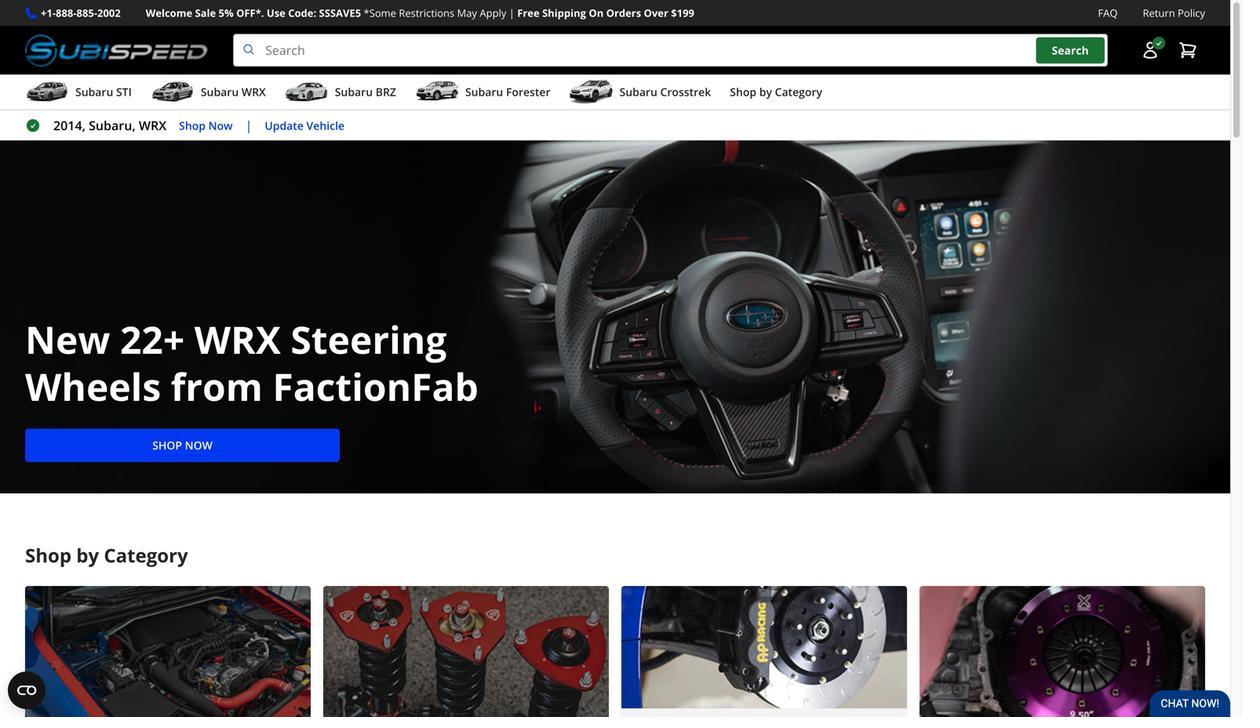 Task type: vqa. For each thing, say whether or not it's contained in the screenshot.
THE SALE
yes



Task type: describe. For each thing, give the bounding box(es) containing it.
apply
[[480, 6, 507, 20]]

shop now link
[[179, 117, 233, 135]]

off*.
[[236, 6, 264, 20]]

*some
[[364, 6, 396, 20]]

welcome
[[146, 6, 192, 20]]

update vehicle
[[265, 118, 345, 133]]

wheels
[[25, 361, 161, 412]]

subaru for subaru brz
[[335, 84, 373, 99]]

wrx for 22+
[[194, 313, 281, 365]]

orders
[[606, 6, 641, 20]]

1 horizontal spatial |
[[509, 6, 515, 20]]

+1-888-885-2002 link
[[41, 5, 121, 21]]

2014, subaru, wrx
[[53, 117, 167, 134]]

shop now
[[179, 118, 233, 133]]

+1-
[[41, 6, 56, 20]]

faq
[[1099, 6, 1118, 20]]

over
[[644, 6, 669, 20]]

policy
[[1178, 6, 1206, 20]]

forester
[[506, 84, 551, 99]]

0 horizontal spatial |
[[245, 117, 252, 134]]

new 22+ wrx steering wheels from factionfab
[[25, 313, 479, 412]]

subaru crosstrek
[[620, 84, 711, 99]]

shop inside dropdown button
[[730, 84, 757, 99]]

code:
[[288, 6, 316, 20]]

button image
[[1141, 41, 1160, 60]]

factionfab
[[273, 361, 479, 412]]

subaru for subaru crosstrek
[[620, 84, 658, 99]]

welcome sale 5% off*. use code: sssave5 *some restrictions may apply | free shipping on orders over $199
[[146, 6, 695, 20]]

wrx for subaru,
[[139, 117, 167, 134]]

a subaru sti thumbnail image image
[[25, 80, 69, 104]]

0 horizontal spatial category
[[104, 543, 188, 568]]

subaru forester
[[465, 84, 551, 99]]

shop now
[[152, 438, 213, 453]]

now
[[185, 438, 213, 453]]

a subaru wrx thumbnail image image
[[151, 80, 195, 104]]

subaru,
[[89, 117, 136, 134]]

a subaru crosstrek thumbnail image image
[[570, 80, 613, 104]]

now
[[209, 118, 233, 133]]

search input field
[[233, 34, 1108, 67]]

may
[[457, 6, 477, 20]]

brakes image
[[622, 586, 907, 709]]

category inside dropdown button
[[775, 84, 823, 99]]

885-
[[77, 6, 97, 20]]

search
[[1052, 43, 1089, 58]]

subaru for subaru wrx
[[201, 84, 239, 99]]

5%
[[219, 6, 234, 20]]

subaru sti button
[[25, 78, 132, 109]]

new
[[25, 313, 110, 365]]

shipping
[[542, 6, 586, 20]]

shop now link
[[25, 429, 340, 462]]

on
[[589, 6, 604, 20]]



Task type: locate. For each thing, give the bounding box(es) containing it.
0 vertical spatial |
[[509, 6, 515, 20]]

2002
[[97, 6, 121, 20]]

shop
[[730, 84, 757, 99], [179, 118, 206, 133], [25, 543, 71, 568]]

subaru brz
[[335, 84, 396, 99]]

update vehicle button
[[265, 117, 345, 135]]

3 subaru from the left
[[335, 84, 373, 99]]

sale
[[195, 6, 216, 20]]

subaru up now
[[201, 84, 239, 99]]

1 horizontal spatial by
[[760, 84, 772, 99]]

2 horizontal spatial shop
[[730, 84, 757, 99]]

+1-888-885-2002
[[41, 6, 121, 20]]

sti
[[116, 84, 132, 99]]

5 subaru from the left
[[620, 84, 658, 99]]

by inside dropdown button
[[760, 84, 772, 99]]

0 vertical spatial wrx
[[242, 84, 266, 99]]

1 horizontal spatial shop
[[179, 118, 206, 133]]

2014,
[[53, 117, 86, 134]]

0 vertical spatial shop
[[730, 84, 757, 99]]

shop by category
[[730, 84, 823, 99], [25, 543, 188, 568]]

| right now
[[245, 117, 252, 134]]

update
[[265, 118, 304, 133]]

subispeed logo image
[[25, 34, 208, 67]]

drivetrain image
[[920, 586, 1206, 717]]

steering wheel image
[[0, 141, 1231, 494]]

888-
[[56, 6, 77, 20]]

return policy link
[[1143, 5, 1206, 21]]

a subaru forester thumbnail image image
[[415, 80, 459, 104]]

steering
[[291, 313, 447, 365]]

1 vertical spatial by
[[76, 543, 99, 568]]

subaru wrx button
[[151, 78, 266, 109]]

subaru
[[75, 84, 113, 99], [201, 84, 239, 99], [335, 84, 373, 99], [465, 84, 503, 99], [620, 84, 658, 99]]

faq link
[[1099, 5, 1118, 21]]

subaru wrx
[[201, 84, 266, 99]]

from
[[171, 361, 263, 412]]

sssave5
[[319, 6, 361, 20]]

subaru sti
[[75, 84, 132, 99]]

use
[[267, 6, 286, 20]]

vehicle
[[307, 118, 345, 133]]

1 horizontal spatial category
[[775, 84, 823, 99]]

subaru left forester
[[465, 84, 503, 99]]

crosstrek
[[661, 84, 711, 99]]

search button
[[1037, 37, 1105, 63]]

subaru brz button
[[285, 78, 396, 109]]

1 vertical spatial category
[[104, 543, 188, 568]]

free
[[517, 6, 540, 20]]

subaru crosstrek button
[[570, 78, 711, 109]]

0 vertical spatial shop by category
[[730, 84, 823, 99]]

0 horizontal spatial by
[[76, 543, 99, 568]]

wrx inside dropdown button
[[242, 84, 266, 99]]

1 vertical spatial shop
[[179, 118, 206, 133]]

suspension image
[[323, 586, 609, 717]]

0 vertical spatial by
[[760, 84, 772, 99]]

2 vertical spatial shop
[[25, 543, 71, 568]]

subaru left sti
[[75, 84, 113, 99]]

subaru right a subaru crosstrek thumbnail image
[[620, 84, 658, 99]]

1 vertical spatial |
[[245, 117, 252, 134]]

|
[[509, 6, 515, 20], [245, 117, 252, 134]]

wrx inside new 22+ wrx steering wheels from factionfab
[[194, 313, 281, 365]]

22+
[[120, 313, 185, 365]]

by
[[760, 84, 772, 99], [76, 543, 99, 568]]

0 horizontal spatial shop
[[25, 543, 71, 568]]

return
[[1143, 6, 1176, 20]]

1 vertical spatial shop by category
[[25, 543, 188, 568]]

brz
[[376, 84, 396, 99]]

category
[[775, 84, 823, 99], [104, 543, 188, 568]]

4 subaru from the left
[[465, 84, 503, 99]]

shop by category button
[[730, 78, 823, 109]]

restrictions
[[399, 6, 455, 20]]

subaru for subaru forester
[[465, 84, 503, 99]]

engine image
[[25, 586, 311, 717]]

0 horizontal spatial shop by category
[[25, 543, 188, 568]]

shop
[[152, 438, 182, 453]]

$199
[[671, 6, 695, 20]]

subaru forester button
[[415, 78, 551, 109]]

1 horizontal spatial shop by category
[[730, 84, 823, 99]]

1 vertical spatial wrx
[[139, 117, 167, 134]]

0 vertical spatial category
[[775, 84, 823, 99]]

subaru left brz
[[335, 84, 373, 99]]

subaru for subaru sti
[[75, 84, 113, 99]]

a subaru brz thumbnail image image
[[285, 80, 329, 104]]

2 subaru from the left
[[201, 84, 239, 99]]

1 subaru from the left
[[75, 84, 113, 99]]

return policy
[[1143, 6, 1206, 20]]

| left free
[[509, 6, 515, 20]]

2 vertical spatial wrx
[[194, 313, 281, 365]]

wrx
[[242, 84, 266, 99], [139, 117, 167, 134], [194, 313, 281, 365]]

open widget image
[[8, 672, 46, 710]]



